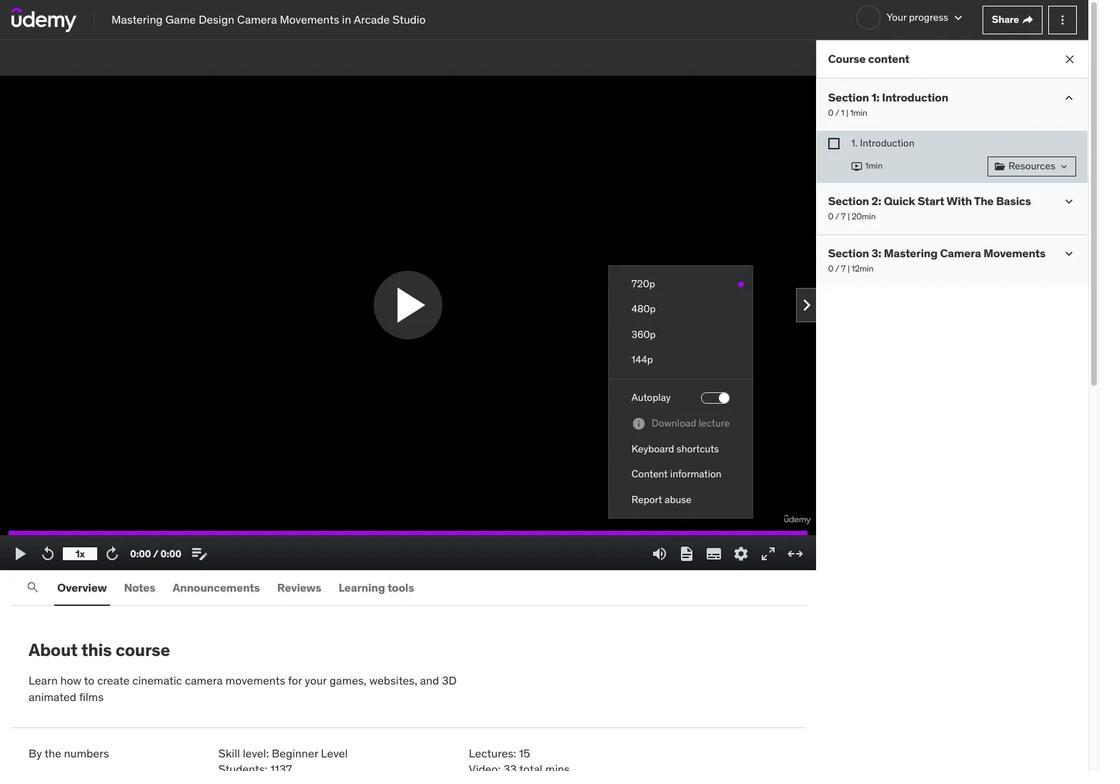 Task type: locate. For each thing, give the bounding box(es) containing it.
3d
[[442, 674, 457, 688]]

for
[[288, 674, 302, 688]]

/ inside section 2: quick start with the basics 0 / 7 | 20min
[[836, 211, 840, 221]]

abuse
[[665, 493, 692, 506]]

level
[[321, 746, 348, 761]]

1min
[[851, 107, 868, 118], [866, 160, 884, 171]]

1 vertical spatial section
[[829, 193, 870, 208]]

1 0:00 from the left
[[130, 548, 151, 561]]

play video image
[[388, 283, 434, 328]]

0 vertical spatial 0
[[829, 107, 834, 118]]

2 0 from the top
[[829, 211, 834, 221]]

camera down with
[[941, 246, 982, 260]]

section
[[829, 90, 870, 104], [829, 193, 870, 208], [829, 246, 870, 260]]

0:00 left add note image
[[160, 548, 181, 561]]

small image right progress
[[952, 11, 966, 25]]

autoplay
[[632, 391, 671, 404]]

small image down close course content sidebar image
[[1062, 91, 1077, 105]]

1 vertical spatial 0
[[829, 211, 834, 221]]

keyboard
[[632, 442, 675, 455]]

section up 1 in the right top of the page
[[829, 90, 870, 104]]

0 left 1 in the right top of the page
[[829, 107, 834, 118]]

small image for section 1: introduction
[[1062, 91, 1077, 105]]

section inside the section 1: introduction 0 / 1 | 1min
[[829, 90, 870, 104]]

0 vertical spatial 7
[[842, 211, 847, 221]]

7 inside section 3: mastering camera movements 0 / 7 | 12min
[[842, 263, 847, 274]]

animated
[[29, 690, 76, 704]]

1 vertical spatial 7
[[842, 263, 847, 274]]

introduction right "1."
[[860, 137, 915, 149]]

3 section from the top
[[829, 246, 870, 260]]

2 vertical spatial small image
[[1062, 194, 1077, 208]]

0 horizontal spatial mastering
[[112, 12, 163, 27]]

1 horizontal spatial camera
[[941, 246, 982, 260]]

camera
[[185, 674, 223, 688]]

720p
[[632, 277, 655, 290]]

content
[[632, 468, 668, 481]]

game
[[166, 12, 196, 27]]

720p button
[[609, 271, 753, 297]]

section inside section 3: mastering camera movements 0 / 7 | 12min
[[829, 246, 870, 260]]

3 0 from the top
[[829, 263, 834, 274]]

0 horizontal spatial camera
[[237, 12, 277, 27]]

menu
[[609, 266, 753, 519]]

xsmall image
[[1022, 14, 1034, 25]]

xsmall image left resources
[[995, 161, 1006, 172]]

| left 12min
[[848, 263, 851, 274]]

course
[[116, 640, 170, 662]]

0 vertical spatial 1min
[[851, 107, 868, 118]]

small image
[[952, 11, 966, 25], [1062, 91, 1077, 105], [1062, 194, 1077, 208]]

7 left 20min on the right of page
[[842, 211, 847, 221]]

0 inside section 2: quick start with the basics 0 / 7 | 20min
[[829, 211, 834, 221]]

movements down "basics"
[[984, 246, 1047, 260]]

xsmall image right resources
[[1059, 161, 1070, 172]]

by
[[29, 746, 42, 761]]

progress bar slider
[[9, 525, 808, 542]]

small image for section 2: quick start with the basics
[[1062, 194, 1077, 208]]

0 vertical spatial section
[[829, 90, 870, 104]]

in
[[342, 12, 351, 27]]

1 vertical spatial camera
[[941, 246, 982, 260]]

2 vertical spatial |
[[848, 263, 851, 274]]

0 left 12min
[[829, 263, 834, 274]]

1 vertical spatial |
[[848, 211, 851, 221]]

transcript in sidebar region image
[[679, 546, 696, 563]]

0 horizontal spatial 0:00
[[130, 548, 151, 561]]

movements inside section 3: mastering camera movements 0 / 7 | 12min
[[984, 246, 1047, 260]]

websites,
[[369, 674, 418, 688]]

1min right play introduction icon
[[866, 160, 884, 171]]

1 vertical spatial movements
[[984, 246, 1047, 260]]

1 horizontal spatial movements
[[984, 246, 1047, 260]]

1min right 1 in the right top of the page
[[851, 107, 868, 118]]

with
[[947, 193, 973, 208]]

| left 20min on the right of page
[[848, 211, 851, 221]]

xsmall image left "1."
[[829, 138, 840, 149]]

level:
[[243, 746, 269, 761]]

section up 12min
[[829, 246, 870, 260]]

1 vertical spatial mastering
[[885, 246, 938, 260]]

small image down resources dropdown button
[[1062, 194, 1077, 208]]

2 7 from the top
[[842, 263, 847, 274]]

section 3: mastering camera movements button
[[829, 246, 1047, 260]]

1 7 from the top
[[842, 211, 847, 221]]

section up 20min on the right of page
[[829, 193, 870, 208]]

| right 1 in the right top of the page
[[847, 107, 849, 118]]

camera right design
[[237, 12, 277, 27]]

keyboard shortcuts button
[[609, 437, 753, 462]]

camera for design
[[237, 12, 277, 27]]

1 section from the top
[[829, 90, 870, 104]]

mastering left game
[[112, 12, 163, 27]]

1 horizontal spatial 0:00
[[160, 548, 181, 561]]

introduction right 1:
[[883, 90, 949, 104]]

overview
[[57, 580, 107, 595]]

section inside section 2: quick start with the basics 0 / 7 | 20min
[[829, 193, 870, 208]]

report abuse
[[632, 493, 692, 506]]

1 0 from the top
[[829, 107, 834, 118]]

camera
[[237, 12, 277, 27], [941, 246, 982, 260]]

learning tools button
[[336, 571, 417, 605]]

xsmall image
[[829, 138, 840, 149], [995, 161, 1006, 172], [1059, 161, 1070, 172]]

/
[[836, 107, 840, 118], [836, 211, 840, 221], [836, 263, 840, 274], [153, 548, 158, 561]]

information
[[671, 468, 722, 481]]

keyboard shortcuts
[[632, 442, 719, 455]]

section for section 1: introduction
[[829, 90, 870, 104]]

this
[[81, 640, 112, 662]]

2 vertical spatial 0
[[829, 263, 834, 274]]

your
[[887, 11, 907, 24]]

7 left 12min
[[842, 263, 847, 274]]

/ up notes
[[153, 548, 158, 561]]

360p
[[632, 328, 656, 341]]

learn
[[29, 674, 58, 688]]

games,
[[330, 674, 367, 688]]

7
[[842, 211, 847, 221], [842, 263, 847, 274]]

small image
[[1062, 246, 1077, 261]]

content information button
[[609, 462, 753, 488]]

0 left 20min on the right of page
[[829, 211, 834, 221]]

search image
[[26, 581, 40, 595]]

2 vertical spatial section
[[829, 246, 870, 260]]

0 vertical spatial movements
[[280, 12, 339, 27]]

course
[[829, 52, 867, 66]]

0 vertical spatial small image
[[952, 11, 966, 25]]

1 horizontal spatial mastering
[[885, 246, 938, 260]]

0 vertical spatial camera
[[237, 12, 277, 27]]

shortcuts
[[677, 442, 719, 455]]

/ left 12min
[[836, 263, 840, 274]]

go to next lecture image
[[796, 294, 818, 317]]

camera inside section 3: mastering camera movements 0 / 7 | 12min
[[941, 246, 982, 260]]

and
[[420, 674, 439, 688]]

1 horizontal spatial xsmall image
[[995, 161, 1006, 172]]

1 vertical spatial small image
[[1062, 91, 1077, 105]]

settings image
[[733, 546, 750, 563]]

autoplay button
[[609, 385, 753, 411]]

/ left 20min on the right of page
[[836, 211, 840, 221]]

how
[[60, 674, 82, 688]]

arcade
[[354, 12, 390, 27]]

introduction
[[883, 90, 949, 104], [860, 137, 915, 149]]

0 vertical spatial introduction
[[883, 90, 949, 104]]

tools
[[388, 580, 414, 595]]

360p button
[[609, 322, 753, 348]]

section 2: quick start with the basics button
[[829, 193, 1032, 208]]

0 horizontal spatial movements
[[280, 12, 339, 27]]

144p
[[632, 354, 653, 366]]

about
[[29, 640, 78, 662]]

skill level: beginner level
[[218, 746, 348, 761]]

your progress button
[[856, 5, 966, 30]]

2 section from the top
[[829, 193, 870, 208]]

0
[[829, 107, 834, 118], [829, 211, 834, 221], [829, 263, 834, 274]]

movements left in
[[280, 12, 339, 27]]

/ left 1 in the right top of the page
[[836, 107, 840, 118]]

numbers
[[64, 746, 109, 761]]

mastering right 3:
[[885, 246, 938, 260]]

progress
[[909, 11, 949, 24]]

create
[[97, 674, 130, 688]]

quick
[[885, 193, 916, 208]]

0 inside the section 1: introduction 0 / 1 | 1min
[[829, 107, 834, 118]]

0 vertical spatial |
[[847, 107, 849, 118]]

mastering
[[112, 12, 163, 27], [885, 246, 938, 260]]

0:00 right forward 5 seconds "image"
[[130, 548, 151, 561]]

1min inside the section 1: introduction 0 / 1 | 1min
[[851, 107, 868, 118]]



Task type: vqa. For each thing, say whether or not it's contained in the screenshot.
creation
no



Task type: describe. For each thing, give the bounding box(es) containing it.
0 inside section 3: mastering camera movements 0 / 7 | 12min
[[829, 263, 834, 274]]

20min
[[852, 211, 876, 221]]

mastering game design camera movements in arcade studio
[[112, 12, 426, 27]]

udemy image
[[11, 7, 77, 32]]

lectures:
[[469, 746, 516, 761]]

to
[[84, 674, 95, 688]]

7 inside section 2: quick start with the basics 0 / 7 | 20min
[[842, 211, 847, 221]]

section 2: quick start with the basics 0 / 7 | 20min
[[829, 193, 1032, 221]]

movements
[[226, 674, 285, 688]]

actions image
[[1056, 13, 1070, 27]]

2 0:00 from the left
[[160, 548, 181, 561]]

share
[[992, 13, 1020, 26]]

resources button
[[988, 156, 1077, 176]]

lectures: 15
[[469, 746, 530, 761]]

1.
[[852, 137, 858, 149]]

content
[[869, 52, 910, 66]]

1:
[[872, 90, 880, 104]]

learning
[[339, 580, 385, 595]]

announcements
[[173, 580, 260, 595]]

12min
[[852, 263, 874, 274]]

by the numbers
[[29, 746, 109, 761]]

resolution group
[[609, 271, 753, 373]]

introduction inside the section 1: introduction 0 / 1 | 1min
[[883, 90, 949, 104]]

learn how to create cinematic camera movements for your games, websites, and 3d animated films
[[29, 674, 457, 704]]

start
[[918, 193, 945, 208]]

small image inside "your progress" dropdown button
[[952, 11, 966, 25]]

expanded view image
[[787, 546, 805, 563]]

play introduction image
[[852, 161, 863, 172]]

1 vertical spatial 1min
[[866, 160, 884, 171]]

480p button
[[609, 297, 753, 322]]

lecture
[[699, 417, 730, 430]]

section 1: introduction button
[[829, 90, 949, 105]]

basics
[[997, 193, 1032, 208]]

subtitles image
[[706, 546, 723, 563]]

add note image
[[191, 546, 208, 563]]

the
[[44, 746, 61, 761]]

2 horizontal spatial xsmall image
[[1059, 161, 1070, 172]]

design
[[199, 12, 235, 27]]

1. introduction
[[852, 137, 915, 149]]

mastering inside section 3: mastering camera movements 0 / 7 | 12min
[[885, 246, 938, 260]]

0 vertical spatial mastering
[[112, 12, 163, 27]]

| inside section 2: quick start with the basics 0 / 7 | 20min
[[848, 211, 851, 221]]

/ inside the section 1: introduction 0 / 1 | 1min
[[836, 107, 840, 118]]

studio
[[393, 12, 426, 27]]

share button
[[983, 5, 1043, 34]]

cinematic
[[132, 674, 182, 688]]

close course content sidebar image
[[1063, 52, 1078, 66]]

fullscreen image
[[760, 546, 777, 563]]

movements for design
[[280, 12, 339, 27]]

reviews button
[[274, 571, 324, 605]]

15
[[519, 746, 530, 761]]

overview button
[[54, 571, 110, 605]]

skill
[[218, 746, 240, 761]]

report
[[632, 493, 663, 506]]

notes button
[[121, 571, 158, 605]]

1x
[[75, 548, 85, 561]]

download lecture
[[652, 417, 730, 430]]

camera for mastering
[[941, 246, 982, 260]]

content information
[[632, 468, 722, 481]]

beginner
[[272, 746, 318, 761]]

1
[[842, 107, 845, 118]]

resources
[[1009, 159, 1056, 172]]

menu containing 720p
[[609, 266, 753, 519]]

mastering game design camera movements in arcade studio link
[[112, 12, 426, 28]]

forward 5 seconds image
[[104, 546, 121, 563]]

2:
[[872, 193, 882, 208]]

course content
[[829, 52, 910, 66]]

notes
[[124, 580, 156, 595]]

the
[[975, 193, 995, 208]]

0:00 / 0:00
[[130, 548, 181, 561]]

sidebar element
[[817, 40, 1089, 771]]

play image
[[12, 546, 29, 563]]

| inside the section 1: introduction 0 / 1 | 1min
[[847, 107, 849, 118]]

get info image
[[632, 417, 646, 431]]

1 vertical spatial introduction
[[860, 137, 915, 149]]

/ inside section 3: mastering camera movements 0 / 7 | 12min
[[836, 263, 840, 274]]

your
[[305, 674, 327, 688]]

0 horizontal spatial xsmall image
[[829, 138, 840, 149]]

480p
[[632, 303, 656, 316]]

mute image
[[652, 546, 669, 563]]

learning tools
[[339, 580, 414, 595]]

3:
[[872, 246, 882, 260]]

your progress
[[887, 11, 949, 24]]

announcements button
[[170, 571, 263, 605]]

section 3: mastering camera movements 0 / 7 | 12min
[[829, 246, 1047, 274]]

144p button
[[609, 348, 753, 373]]

| inside section 3: mastering camera movements 0 / 7 | 12min
[[848, 263, 851, 274]]

section for section 2: quick start with the basics
[[829, 193, 870, 208]]

report abuse button
[[609, 488, 753, 513]]

reviews
[[277, 580, 322, 595]]

section for section 3: mastering camera movements
[[829, 246, 870, 260]]

movements for mastering
[[984, 246, 1047, 260]]

1x button
[[63, 542, 97, 567]]

about this course
[[29, 640, 170, 662]]

films
[[79, 690, 104, 704]]

rewind 5 seconds image
[[39, 546, 56, 563]]

section 1: introduction 0 / 1 | 1min
[[829, 90, 949, 118]]



